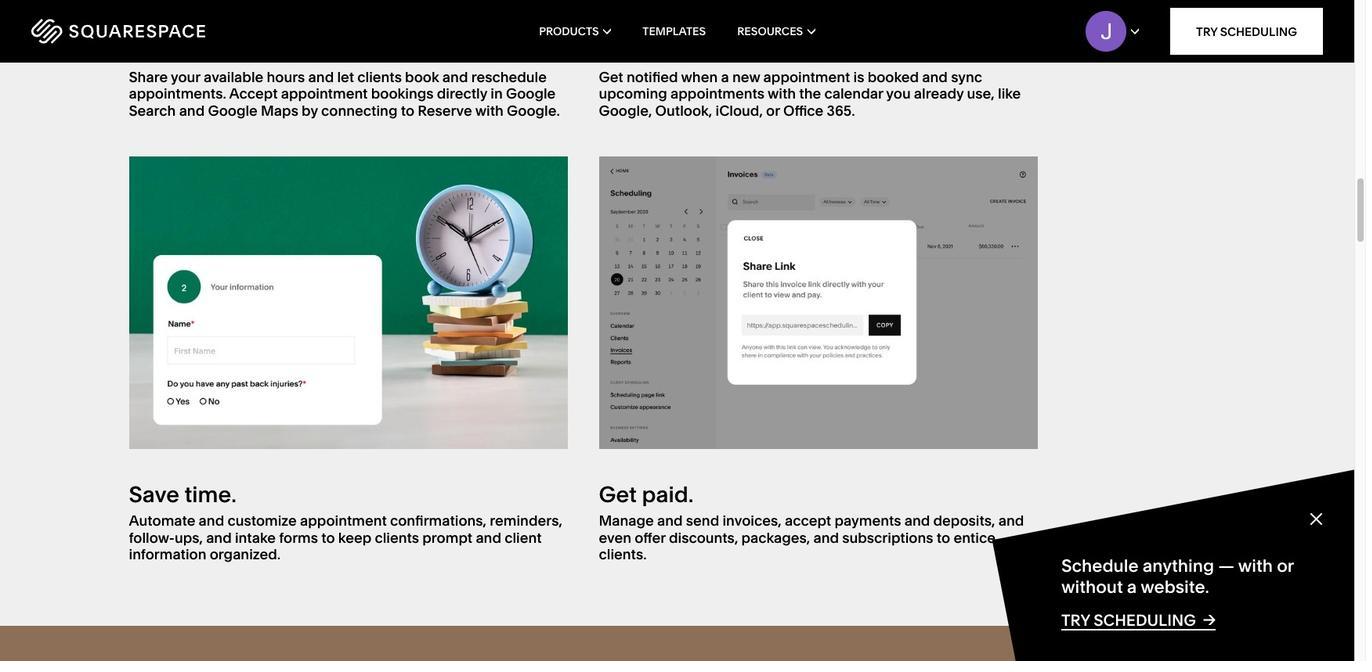 Task type: vqa. For each thing, say whether or not it's contained in the screenshot.
to
yes



Task type: locate. For each thing, give the bounding box(es) containing it.
usage of invoices example image
[[599, 157, 1037, 449]]

try
[[1196, 24, 1217, 39], [1061, 612, 1090, 631]]

by
[[302, 102, 318, 120]]

your up "available"
[[223, 37, 270, 63]]

icloud,
[[716, 102, 763, 120]]

1 horizontal spatial scheduling
[[1220, 24, 1297, 39]]

a
[[721, 68, 729, 86], [1127, 577, 1137, 598]]

appointment inside save time. automate and customize appointment confirmations, reminders, follow-ups, and intake forms to keep clients prompt and client information organized.
[[300, 512, 387, 530]]

with
[[768, 85, 796, 103], [475, 102, 504, 120], [1238, 556, 1273, 577]]

1 horizontal spatial to
[[401, 102, 414, 120]]

appointment
[[763, 68, 850, 86], [281, 85, 368, 103], [300, 512, 387, 530]]

organized. down the customize
[[210, 546, 281, 564]]

website.
[[1141, 577, 1209, 598]]

2 horizontal spatial with
[[1238, 556, 1273, 577]]

get
[[599, 68, 623, 86], [599, 481, 637, 508]]

directly
[[437, 85, 487, 103]]

search
[[129, 102, 176, 120]]

—
[[1218, 556, 1235, 577]]

0 horizontal spatial organized.
[[210, 546, 281, 564]]

products
[[539, 24, 599, 38]]

to down book
[[401, 102, 414, 120]]

scheduling
[[1220, 24, 1297, 39], [1094, 612, 1196, 631]]

0 vertical spatial a
[[721, 68, 729, 86]]

0 horizontal spatial or
[[766, 102, 780, 120]]

your down promote
[[171, 68, 200, 86]]

without
[[1061, 577, 1123, 598]]

1 horizontal spatial try
[[1196, 24, 1217, 39]]

reminders,
[[490, 512, 562, 530]]

get paid. manage and send invoices, accept payments and deposits, and even offer discounts, packages, and subscriptions to entice clients.
[[599, 481, 1024, 564]]

invoices,
[[723, 512, 782, 530]]

1 horizontal spatial google
[[506, 85, 556, 103]]

and right ups,
[[206, 529, 232, 547]]

0 vertical spatial get
[[599, 68, 623, 86]]

google
[[506, 85, 556, 103], [208, 102, 258, 120]]

google down "available"
[[208, 102, 258, 120]]

get up manage
[[599, 481, 637, 508]]

0 vertical spatial scheduling
[[1220, 24, 1297, 39]]

2 horizontal spatial to
[[937, 529, 950, 547]]

1 vertical spatial or
[[1277, 556, 1294, 577]]

to left keep
[[321, 529, 335, 547]]

1 vertical spatial get
[[599, 481, 637, 508]]

1 horizontal spatial a
[[1127, 577, 1137, 598]]

keep
[[338, 529, 371, 547]]

to inside save time. automate and customize appointment confirmations, reminders, follow-ups, and intake forms to keep clients prompt and client information organized.
[[321, 529, 335, 547]]

0 horizontal spatial a
[[721, 68, 729, 86]]

save
[[129, 481, 179, 508]]

ups,
[[175, 529, 203, 547]]

share
[[129, 68, 168, 86]]

time.
[[184, 481, 236, 508]]

0 vertical spatial or
[[766, 102, 780, 120]]

or left office
[[766, 102, 780, 120]]

1 horizontal spatial your
[[223, 37, 270, 63]]

and right search at the top left of page
[[179, 102, 205, 120]]

0 vertical spatial clients
[[357, 68, 402, 86]]

and
[[308, 68, 334, 86], [442, 68, 468, 86], [922, 68, 948, 86], [179, 102, 205, 120], [199, 512, 224, 530], [657, 512, 683, 530], [904, 512, 930, 530], [998, 512, 1024, 530], [206, 529, 232, 547], [476, 529, 501, 547], [813, 529, 839, 547]]

0 horizontal spatial with
[[475, 102, 504, 120]]

1 horizontal spatial or
[[1277, 556, 1294, 577]]

try scheduling
[[1196, 24, 1297, 39]]

0 horizontal spatial to
[[321, 529, 335, 547]]

and left deposits,
[[904, 512, 930, 530]]

organized.
[[649, 37, 759, 63], [210, 546, 281, 564]]

resources button
[[737, 0, 815, 63]]

clients right let
[[357, 68, 402, 86]]

templates link
[[643, 0, 706, 63]]

appointments
[[671, 85, 765, 103]]

and right entice
[[998, 512, 1024, 530]]

1 horizontal spatial organized.
[[649, 37, 759, 63]]

1 vertical spatial try
[[1061, 612, 1090, 631]]

notified
[[627, 68, 678, 86]]

to
[[401, 102, 414, 120], [321, 529, 335, 547], [937, 529, 950, 547]]

1 vertical spatial scheduling
[[1094, 612, 1196, 631]]

the
[[799, 85, 821, 103]]

clients right keep
[[375, 529, 419, 547]]

your
[[223, 37, 270, 63], [171, 68, 200, 86]]

appointments.
[[129, 85, 226, 103]]

maps
[[261, 102, 298, 120]]

stay
[[599, 37, 644, 63]]

0 vertical spatial organized.
[[649, 37, 759, 63]]

with inside schedule anything — with or without a website.
[[1238, 556, 1273, 577]]

subscriptions
[[842, 529, 933, 547]]

to left entice
[[937, 529, 950, 547]]

1 vertical spatial organized.
[[210, 546, 281, 564]]

clients
[[357, 68, 402, 86], [375, 529, 419, 547]]

even
[[599, 529, 631, 547]]

office
[[783, 102, 824, 120]]

with right the —
[[1238, 556, 1273, 577]]

a up the try scheduling →
[[1127, 577, 1137, 598]]

google right in
[[506, 85, 556, 103]]

packages,
[[741, 529, 810, 547]]

client
[[505, 529, 542, 547]]

new
[[732, 68, 760, 86]]

let
[[337, 68, 354, 86]]

appointment inside stay organized. get notified when a new appointment is booked and sync upcoming appointments with the calendar you already use, like google, outlook, icloud, or office 365.
[[763, 68, 850, 86]]

and left client
[[476, 529, 501, 547]]

or right the —
[[1277, 556, 1294, 577]]

0 horizontal spatial try
[[1061, 612, 1090, 631]]

with left the the
[[768, 85, 796, 103]]

and down the paid.
[[657, 512, 683, 530]]

a left new
[[721, 68, 729, 86]]

or
[[766, 102, 780, 120], [1277, 556, 1294, 577]]

organized. up when
[[649, 37, 759, 63]]

1 get from the top
[[599, 68, 623, 86]]

get down the stay
[[599, 68, 623, 86]]

templates
[[643, 24, 706, 38]]

anything
[[1143, 556, 1214, 577]]

scheduling inside the try scheduling →
[[1094, 612, 1196, 631]]

customize
[[227, 512, 297, 530]]

in
[[491, 85, 503, 103]]

and right packages,
[[813, 529, 839, 547]]

0 vertical spatial try
[[1196, 24, 1217, 39]]

clients inside promote your availability. share your available hours and let clients book and reschedule appointments. accept appointment bookings directly in google search and google maps by connecting to reserve with google.
[[357, 68, 402, 86]]

try inside 'try scheduling' link
[[1196, 24, 1217, 39]]

accept
[[785, 512, 831, 530]]

2 get from the top
[[599, 481, 637, 508]]

available
[[204, 68, 263, 86]]

manage
[[599, 512, 654, 530]]

0 vertical spatial your
[[223, 37, 270, 63]]

0 horizontal spatial scheduling
[[1094, 612, 1196, 631]]

1 horizontal spatial with
[[768, 85, 796, 103]]

google,
[[599, 102, 652, 120]]

try scheduling link
[[1170, 8, 1323, 55]]

send
[[686, 512, 719, 530]]

1 vertical spatial a
[[1127, 577, 1137, 598]]

and left sync
[[922, 68, 948, 86]]

automate
[[129, 512, 195, 530]]

with down reschedule
[[475, 102, 504, 120]]

to inside get paid. manage and send invoices, accept payments and deposits, and even offer discounts, packages, and subscriptions to entice clients.
[[937, 529, 950, 547]]

1 vertical spatial clients
[[375, 529, 419, 547]]

0 horizontal spatial your
[[171, 68, 200, 86]]

try inside the try scheduling →
[[1061, 612, 1090, 631]]



Task type: describe. For each thing, give the bounding box(es) containing it.
resources
[[737, 24, 803, 38]]

calendar
[[824, 85, 883, 103]]

google.
[[507, 102, 560, 120]]

365.
[[827, 102, 855, 120]]

organized. inside stay organized. get notified when a new appointment is booked and sync upcoming appointments with the calendar you already use, like google, outlook, icloud, or office 365.
[[649, 37, 759, 63]]

accept
[[229, 85, 278, 103]]

a inside stay organized. get notified when a new appointment is booked and sync upcoming appointments with the calendar you already use, like google, outlook, icloud, or office 365.
[[721, 68, 729, 86]]

schedule anything — with or without a website.
[[1061, 556, 1294, 598]]

with inside stay organized. get notified when a new appointment is booked and sync upcoming appointments with the calendar you already use, like google, outlook, icloud, or office 365.
[[768, 85, 796, 103]]

promote your availability. share your available hours and let clients book and reschedule appointments. accept appointment bookings directly in google search and google maps by connecting to reserve with google.
[[129, 37, 560, 120]]

connecting
[[321, 102, 397, 120]]

outlook,
[[655, 102, 712, 120]]

get inside stay organized. get notified when a new appointment is booked and sync upcoming appointments with the calendar you already use, like google, outlook, icloud, or office 365.
[[599, 68, 623, 86]]

follow-
[[129, 529, 175, 547]]

clients inside save time. automate and customize appointment confirmations, reminders, follow-ups, and intake forms to keep clients prompt and client information organized.
[[375, 529, 419, 547]]

intake
[[235, 529, 276, 547]]

get inside get paid. manage and send invoices, accept payments and deposits, and even offer discounts, packages, and subscriptions to entice clients.
[[599, 481, 637, 508]]

availability.
[[275, 37, 390, 63]]

or inside stay organized. get notified when a new appointment is booked and sync upcoming appointments with the calendar you already use, like google, outlook, icloud, or office 365.
[[766, 102, 780, 120]]

bookings
[[371, 85, 434, 103]]

and inside stay organized. get notified when a new appointment is booked and sync upcoming appointments with the calendar you already use, like google, outlook, icloud, or office 365.
[[922, 68, 948, 86]]

appointment inside promote your availability. share your available hours and let clients book and reschedule appointments. accept appointment bookings directly in google search and google maps by connecting to reserve with google.
[[281, 85, 368, 103]]

and down time.
[[199, 512, 224, 530]]

prompt
[[422, 529, 472, 547]]

stay organized. get notified when a new appointment is booked and sync upcoming appointments with the calendar you already use, like google, outlook, icloud, or office 365.
[[599, 37, 1021, 120]]

0 horizontal spatial google
[[208, 102, 258, 120]]

when
[[681, 68, 718, 86]]

hours
[[267, 68, 305, 86]]

try scheduling →
[[1061, 611, 1216, 631]]

promote
[[129, 37, 219, 63]]

save time image
[[129, 157, 567, 450]]

forms
[[279, 529, 318, 547]]

is
[[853, 68, 864, 86]]

a inside schedule anything — with or without a website.
[[1127, 577, 1137, 598]]

save time. automate and customize appointment confirmations, reminders, follow-ups, and intake forms to keep clients prompt and client information organized.
[[129, 481, 562, 564]]

schedule
[[1061, 556, 1139, 577]]

and right book
[[442, 68, 468, 86]]

like
[[998, 85, 1021, 103]]

squarespace logo image
[[31, 19, 205, 44]]

book
[[405, 68, 439, 86]]

products button
[[539, 0, 611, 63]]

and left let
[[308, 68, 334, 86]]

booked
[[868, 68, 919, 86]]

reschedule
[[471, 68, 547, 86]]

→
[[1203, 611, 1216, 630]]

discounts,
[[669, 529, 738, 547]]

squarespace logo link
[[31, 19, 290, 44]]

try for try scheduling →
[[1061, 612, 1090, 631]]

payments
[[835, 512, 901, 530]]

sync
[[951, 68, 982, 86]]

already
[[914, 85, 964, 103]]

clients.
[[599, 546, 647, 564]]

confirmations,
[[390, 512, 486, 530]]

deposits,
[[933, 512, 995, 530]]

upcoming
[[599, 85, 667, 103]]

paid.
[[642, 481, 694, 508]]

use,
[[967, 85, 995, 103]]

1 vertical spatial your
[[171, 68, 200, 86]]

scheduling for try scheduling
[[1220, 24, 1297, 39]]

to inside promote your availability. share your available hours and let clients book and reschedule appointments. accept appointment bookings directly in google search and google maps by connecting to reserve with google.
[[401, 102, 414, 120]]

you
[[886, 85, 911, 103]]

entice
[[954, 529, 996, 547]]

offer
[[635, 529, 666, 547]]

reserve
[[418, 102, 472, 120]]

or inside schedule anything — with or without a website.
[[1277, 556, 1294, 577]]

organized. inside save time. automate and customize appointment confirmations, reminders, follow-ups, and intake forms to keep clients prompt and client information organized.
[[210, 546, 281, 564]]

with inside promote your availability. share your available hours and let clients book and reschedule appointments. accept appointment bookings directly in google search and google maps by connecting to reserve with google.
[[475, 102, 504, 120]]

try for try scheduling
[[1196, 24, 1217, 39]]

information
[[129, 546, 206, 564]]

scheduling for try scheduling →
[[1094, 612, 1196, 631]]



